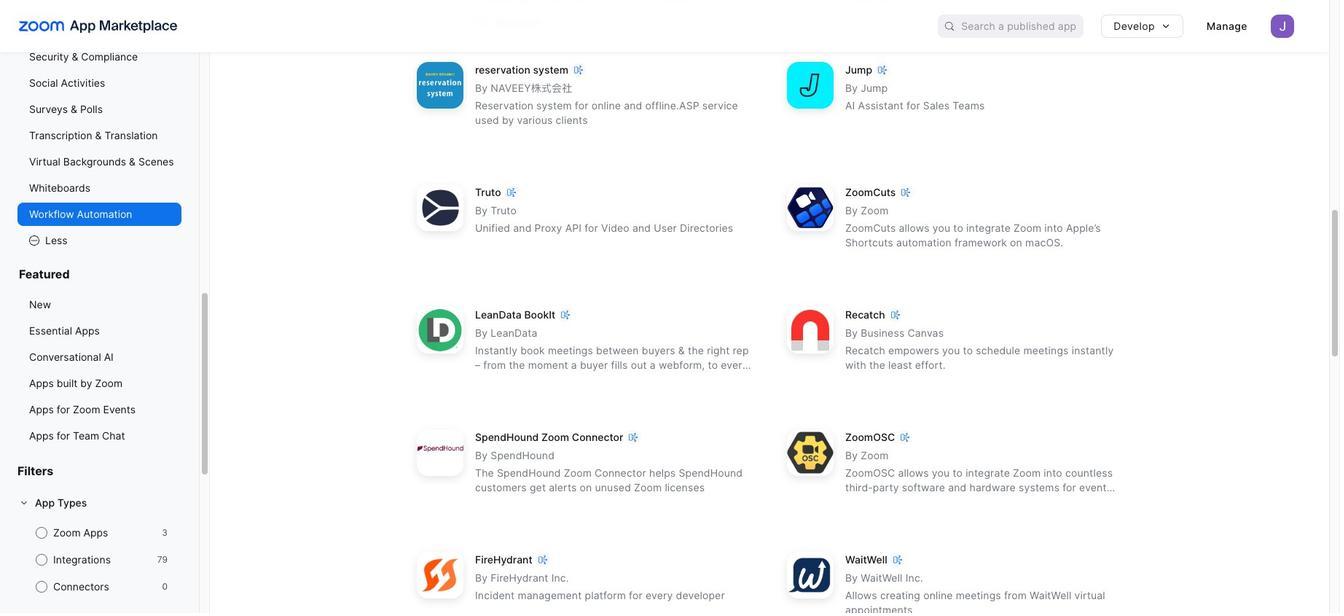 Task type: vqa. For each thing, say whether or not it's contained in the screenshot.


Task type: locate. For each thing, give the bounding box(es) containing it.
by right built
[[80, 377, 92, 389]]

0 vertical spatial every
[[721, 359, 749, 371]]

countless
[[1066, 467, 1113, 479]]

inc.
[[552, 572, 569, 584], [906, 572, 924, 584]]

allows up "automation"
[[899, 222, 930, 234]]

every
[[721, 359, 749, 371], [646, 589, 673, 602]]

1 vertical spatial zoomosc
[[846, 467, 896, 479]]

every down rep at the right of page
[[721, 359, 749, 371]]

meetings inside by business canvas recatch empowers you to schedule meetings instantly with the least effort.
[[1024, 344, 1069, 357]]

unused
[[595, 481, 631, 494]]

the up webform,
[[688, 344, 704, 357]]

integrate
[[967, 222, 1011, 234], [966, 467, 1010, 479]]

buyers
[[642, 344, 676, 357]]

manage
[[1207, 20, 1248, 32]]

& down surveys & polls link
[[95, 129, 102, 141]]

allows
[[899, 222, 930, 234], [899, 467, 929, 479]]

connector up by spendhound the spendhound zoom connector helps spendhound customers get alerts on unused zoom licenses
[[572, 431, 624, 443]]

2 vertical spatial you
[[932, 467, 950, 479]]

the right 'with'
[[870, 359, 886, 371]]

1 horizontal spatial from
[[1004, 589, 1027, 602]]

and inside 'by naveey株式会社 reservation system for online and offline.asp service used by various clients'
[[624, 99, 643, 112]]

online for creating
[[924, 589, 953, 602]]

for right api
[[585, 222, 598, 234]]

by for by zoom zoomcuts allows you to integrate zoom into apple's shortcuts automation framework on macos.
[[846, 204, 858, 217]]

2 horizontal spatial meetings
[[1024, 344, 1069, 357]]

inc. inside the by firehydrant inc. incident management platform for every developer
[[552, 572, 569, 584]]

3
[[162, 527, 168, 538]]

by inside by spendhound the spendhound zoom connector helps spendhound customers get alerts on unused zoom licenses
[[475, 449, 488, 462]]

the
[[475, 467, 494, 479]]

0 vertical spatial connector
[[572, 431, 624, 443]]

you inside the by zoom zoomosc allows you to integrate zoom into countless third-party software and hardware systems for event production and broadcast workflows.
[[932, 467, 950, 479]]

less
[[45, 234, 68, 246]]

least
[[889, 359, 912, 371]]

integrations
[[53, 553, 111, 566]]

inc. inside the by waitwell inc. allows creating online meetings from waitwell virtual appointments
[[906, 572, 924, 584]]

meeting
[[475, 374, 515, 386]]

to inside by zoom zoomcuts allows you to integrate zoom into apple's shortcuts automation framework on macos.
[[954, 222, 964, 234]]

1 vertical spatial online
[[924, 589, 953, 602]]

waitwell left 'virtual'
[[1030, 589, 1072, 602]]

0 vertical spatial leandata
[[475, 309, 522, 321]]

0 vertical spatial integrate
[[967, 222, 1011, 234]]

teams
[[953, 99, 985, 112]]

allows inside the by zoom zoomosc allows you to integrate zoom into countless third-party software and hardware systems for event production and broadcast workflows.
[[899, 467, 929, 479]]

meetings inside the by waitwell inc. allows creating online meetings from waitwell virtual appointments
[[956, 589, 1002, 602]]

online right creating
[[924, 589, 953, 602]]

you
[[933, 222, 951, 234], [943, 344, 960, 357], [932, 467, 950, 479]]

by inside 'by jump ai assistant for sales teams'
[[846, 82, 858, 94]]

every inside by leandata instantly book meetings between buyers & the right rep – from the moment a buyer fills out a webform, to every meeting after.
[[721, 359, 749, 371]]

into up systems
[[1044, 467, 1063, 479]]

the inside by business canvas recatch empowers you to schedule meetings instantly with the least effort.
[[870, 359, 886, 371]]

Search text field
[[962, 16, 1084, 37]]

zoom inside apps for zoom events link
[[73, 403, 100, 416]]

various
[[517, 114, 553, 126]]

integrate up hardware
[[966, 467, 1010, 479]]

and
[[624, 99, 643, 112], [513, 222, 532, 234], [633, 222, 651, 234], [949, 481, 967, 494], [902, 496, 920, 508]]

allows for party
[[899, 467, 929, 479]]

waitwell up creating
[[861, 572, 903, 584]]

1 a from the left
[[571, 359, 577, 371]]

shortcuts
[[846, 236, 894, 249]]

effort.
[[915, 359, 946, 371]]

0 vertical spatial ai
[[846, 99, 855, 112]]

for left sales
[[907, 99, 921, 112]]

& up webform,
[[679, 344, 685, 357]]

leandata up "instantly"
[[475, 309, 522, 321]]

by inside by leandata instantly book meetings between buyers & the right rep – from the moment a buyer fills out a webform, to every meeting after.
[[475, 327, 488, 339]]

by for by waitwell inc. allows creating online meetings from waitwell virtual appointments
[[846, 572, 858, 584]]

recatch up 'with'
[[846, 344, 886, 357]]

system up clients
[[537, 99, 572, 112]]

1 vertical spatial connector
[[595, 467, 647, 479]]

to
[[954, 222, 964, 234], [963, 344, 973, 357], [708, 359, 718, 371], [953, 467, 963, 479]]

0 vertical spatial from
[[483, 359, 506, 371]]

for left team
[[57, 429, 70, 442]]

1 horizontal spatial on
[[1010, 236, 1023, 249]]

surveys & polls
[[29, 103, 103, 115]]

1 vertical spatial truto
[[491, 204, 517, 217]]

by
[[502, 114, 514, 126], [80, 377, 92, 389]]

ai left assistant
[[846, 99, 855, 112]]

get
[[530, 481, 546, 494]]

you up effort.
[[943, 344, 960, 357]]

to up broadcast on the bottom right of page
[[953, 467, 963, 479]]

0 vertical spatial system
[[533, 64, 569, 76]]

whiteboards link
[[17, 176, 182, 200]]

video
[[601, 222, 630, 234]]

inc. for waitwell inc.
[[906, 572, 924, 584]]

for right the platform
[[629, 589, 643, 602]]

security
[[29, 50, 69, 63]]

you for zoomcuts
[[933, 222, 951, 234]]

& for security
[[72, 50, 78, 63]]

leandata down leandata bookit
[[491, 327, 538, 339]]

1 horizontal spatial meetings
[[956, 589, 1002, 602]]

allows up software
[[899, 467, 929, 479]]

inc. up creating
[[906, 572, 924, 584]]

0 vertical spatial allows
[[899, 222, 930, 234]]

by inside by zoom zoomcuts allows you to integrate zoom into apple's shortcuts automation framework on macos.
[[846, 204, 858, 217]]

1 horizontal spatial inc.
[[906, 572, 924, 584]]

0 vertical spatial online
[[592, 99, 621, 112]]

you inside by zoom zoomcuts allows you to integrate zoom into apple's shortcuts automation framework on macos.
[[933, 222, 951, 234]]

by leandata instantly book meetings between buyers & the right rep – from the moment a buyer fills out a webform, to every meeting after.
[[475, 327, 749, 386]]

from
[[483, 359, 506, 371], [1004, 589, 1027, 602]]

2 inc. from the left
[[906, 572, 924, 584]]

apps for apps built by zoom
[[29, 377, 54, 389]]

you inside by business canvas recatch empowers you to schedule meetings instantly with the least effort.
[[943, 344, 960, 357]]

by inside the by firehydrant inc. incident management platform for every developer
[[475, 572, 488, 584]]

by truto unified and proxy api for video and user directories
[[475, 204, 734, 234]]

into inside the by zoom zoomosc allows you to integrate zoom into countless third-party software and hardware systems for event production and broadcast workflows.
[[1044, 467, 1063, 479]]

into inside by zoom zoomcuts allows you to integrate zoom into apple's shortcuts automation framework on macos.
[[1045, 222, 1063, 234]]

0 horizontal spatial meetings
[[548, 344, 593, 357]]

ai down essential apps link
[[104, 351, 114, 363]]

system
[[533, 64, 569, 76], [537, 99, 572, 112]]

integrate for and
[[966, 467, 1010, 479]]

whiteboards
[[29, 182, 90, 194]]

recatch up business
[[846, 309, 885, 321]]

transcription
[[29, 129, 92, 141]]

business
[[861, 327, 905, 339]]

api
[[565, 222, 582, 234]]

0 vertical spatial zoomosc
[[846, 431, 895, 443]]

1 horizontal spatial ai
[[846, 99, 855, 112]]

allows inside by zoom zoomcuts allows you to integrate zoom into apple's shortcuts automation framework on macos.
[[899, 222, 930, 234]]

to up the framework on the top right
[[954, 222, 964, 234]]

from inside the by waitwell inc. allows creating online meetings from waitwell virtual appointments
[[1004, 589, 1027, 602]]

0 vertical spatial recatch
[[846, 309, 885, 321]]

apps for zoom events link
[[17, 398, 182, 421]]

2 zoomosc from the top
[[846, 467, 896, 479]]

banner
[[0, 0, 1330, 52]]

0 horizontal spatial every
[[646, 589, 673, 602]]

connector
[[572, 431, 624, 443], [595, 467, 647, 479]]

meetings inside by leandata instantly book meetings between buyers & the right rep – from the moment a buyer fills out a webform, to every meeting after.
[[548, 344, 593, 357]]

1 vertical spatial by
[[80, 377, 92, 389]]

by inside the by zoom zoomosc allows you to integrate zoom into countless third-party software and hardware systems for event production and broadcast workflows.
[[846, 449, 858, 462]]

every left developer
[[646, 589, 673, 602]]

on
[[1010, 236, 1023, 249], [580, 481, 592, 494]]

the up after.
[[509, 359, 525, 371]]

1 vertical spatial firehydrant
[[491, 572, 549, 584]]

banner containing develop
[[0, 0, 1330, 52]]

by spendhound the spendhound zoom connector helps spendhound customers get alerts on unused zoom licenses
[[475, 449, 743, 494]]

1 vertical spatial from
[[1004, 589, 1027, 602]]

by
[[475, 82, 488, 94], [846, 82, 858, 94], [475, 204, 488, 217], [846, 204, 858, 217], [475, 327, 488, 339], [846, 327, 858, 339], [475, 449, 488, 462], [846, 449, 858, 462], [475, 572, 488, 584], [846, 572, 858, 584]]

and up broadcast on the bottom right of page
[[949, 481, 967, 494]]

2 recatch from the top
[[846, 344, 886, 357]]

by down reservation
[[502, 114, 514, 126]]

appointments
[[846, 604, 913, 613]]

by inside 'by naveey株式会社 reservation system for online and offline.asp service used by various clients'
[[475, 82, 488, 94]]

for left event
[[1063, 481, 1077, 494]]

integrate up the framework on the top right
[[967, 222, 1011, 234]]

online inside 'by naveey株式会社 reservation system for online and offline.asp service used by various clients'
[[592, 99, 621, 112]]

1 inc. from the left
[[552, 572, 569, 584]]

integrate inside by zoom zoomcuts allows you to integrate zoom into apple's shortcuts automation framework on macos.
[[967, 222, 1011, 234]]

0 horizontal spatial on
[[580, 481, 592, 494]]

1 vertical spatial leandata
[[491, 327, 538, 339]]

1 vertical spatial you
[[943, 344, 960, 357]]

you up software
[[932, 467, 950, 479]]

1 vertical spatial waitwell
[[861, 572, 903, 584]]

hardware
[[970, 481, 1016, 494]]

1 vertical spatial zoomcuts
[[846, 222, 896, 234]]

on right alerts
[[580, 481, 592, 494]]

system up naveey株式会社
[[533, 64, 569, 76]]

offline.asp
[[646, 99, 700, 112]]

to down right
[[708, 359, 718, 371]]

0 horizontal spatial inc.
[[552, 572, 569, 584]]

on left the macos.
[[1010, 236, 1023, 249]]

1 vertical spatial recatch
[[846, 344, 886, 357]]

waitwell up allows
[[846, 554, 888, 566]]

transcription & translation
[[29, 129, 158, 141]]

1 horizontal spatial by
[[502, 114, 514, 126]]

apps down the app types dropdown button
[[84, 526, 108, 539]]

0 vertical spatial zoomcuts
[[846, 186, 896, 199]]

virtual backgrounds & scenes
[[29, 155, 174, 168]]

conversational
[[29, 351, 101, 363]]

assistant
[[858, 99, 904, 112]]

spendhound down spendhound zoom connector
[[491, 449, 555, 462]]

service
[[703, 99, 738, 112]]

apps up filters
[[29, 429, 54, 442]]

apps left built
[[29, 377, 54, 389]]

0 horizontal spatial by
[[80, 377, 92, 389]]

2 horizontal spatial the
[[870, 359, 886, 371]]

by inside by business canvas recatch empowers you to schedule meetings instantly with the least effort.
[[846, 327, 858, 339]]

0 horizontal spatial a
[[571, 359, 577, 371]]

apps for apps for zoom events
[[29, 403, 54, 416]]

incident
[[475, 589, 515, 602]]

1 zoomosc from the top
[[846, 431, 895, 443]]

1 vertical spatial on
[[580, 481, 592, 494]]

essential
[[29, 324, 72, 337]]

apps down apps built by zoom
[[29, 403, 54, 416]]

0 vertical spatial waitwell
[[846, 554, 888, 566]]

to inside by leandata instantly book meetings between buyers & the right rep – from the moment a buyer fills out a webform, to every meeting after.
[[708, 359, 718, 371]]

firehydrant inside the by firehydrant inc. incident management platform for every developer
[[491, 572, 549, 584]]

conversational ai link
[[17, 346, 182, 369]]

connector up unused
[[595, 467, 647, 479]]

and left offline.asp
[[624, 99, 643, 112]]

new link
[[17, 293, 182, 316]]

1 horizontal spatial every
[[721, 359, 749, 371]]

1 horizontal spatial the
[[688, 344, 704, 357]]

by inside the by waitwell inc. allows creating online meetings from waitwell virtual appointments
[[846, 572, 858, 584]]

apps down new link
[[75, 324, 100, 337]]

you up "automation"
[[933, 222, 951, 234]]

a left buyer
[[571, 359, 577, 371]]

1 vertical spatial system
[[537, 99, 572, 112]]

used
[[475, 114, 499, 126]]

out
[[631, 359, 647, 371]]

0 horizontal spatial from
[[483, 359, 506, 371]]

meetings link
[[408, 0, 761, 39]]

& left polls
[[71, 103, 77, 115]]

helps
[[650, 467, 676, 479]]

recatch inside by business canvas recatch empowers you to schedule meetings instantly with the least effort.
[[846, 344, 886, 357]]

0 vertical spatial by
[[502, 114, 514, 126]]

1 vertical spatial ai
[[104, 351, 114, 363]]

1 horizontal spatial online
[[924, 589, 953, 602]]

ai
[[846, 99, 855, 112], [104, 351, 114, 363]]

1 vertical spatial into
[[1044, 467, 1063, 479]]

spendhound zoom connector
[[475, 431, 624, 443]]

a right the out
[[650, 359, 656, 371]]

recatch
[[846, 309, 885, 321], [846, 344, 886, 357]]

by for by zoom zoomosc allows you to integrate zoom into countless third-party software and hardware systems for event production and broadcast workflows.
[[846, 449, 858, 462]]

for up clients
[[575, 99, 589, 112]]

reservation
[[475, 99, 534, 112]]

conversational ai
[[29, 351, 114, 363]]

into for apple's
[[1045, 222, 1063, 234]]

allows
[[846, 589, 878, 602]]

into up the macos.
[[1045, 222, 1063, 234]]

integrate inside the by zoom zoomosc allows you to integrate zoom into countless third-party software and hardware systems for event production and broadcast workflows.
[[966, 467, 1010, 479]]

jump inside 'by jump ai assistant for sales teams'
[[861, 82, 888, 94]]

0 vertical spatial you
[[933, 222, 951, 234]]

0 horizontal spatial online
[[592, 99, 621, 112]]

to inside the by zoom zoomosc allows you to integrate zoom into countless third-party software and hardware systems for event production and broadcast workflows.
[[953, 467, 963, 479]]

0 vertical spatial on
[[1010, 236, 1023, 249]]

1 horizontal spatial a
[[650, 359, 656, 371]]

by jump ai assistant for sales teams
[[846, 82, 985, 112]]

0 vertical spatial into
[[1045, 222, 1063, 234]]

unified
[[475, 222, 510, 234]]

apps for team chat
[[29, 429, 125, 442]]

by firehydrant inc. incident management platform for every developer
[[475, 572, 725, 602]]

by naveey株式会社 reservation system for online and offline.asp service used by various clients
[[475, 82, 738, 126]]

online
[[592, 99, 621, 112], [924, 589, 953, 602]]

to left schedule
[[963, 344, 973, 357]]

& right security
[[72, 50, 78, 63]]

inc. up management on the bottom of page
[[552, 572, 569, 584]]

2 zoomcuts from the top
[[846, 222, 896, 234]]

online left offline.asp
[[592, 99, 621, 112]]

1 vertical spatial integrate
[[966, 467, 1010, 479]]

1 vertical spatial jump
[[861, 82, 888, 94]]

1 vertical spatial allows
[[899, 467, 929, 479]]

online inside the by waitwell inc. allows creating online meetings from waitwell virtual appointments
[[924, 589, 953, 602]]

1 vertical spatial every
[[646, 589, 673, 602]]

by inside by truto unified and proxy api for video and user directories
[[475, 204, 488, 217]]

chat
[[102, 429, 125, 442]]



Task type: describe. For each thing, give the bounding box(es) containing it.
for down built
[[57, 403, 70, 416]]

compliance
[[81, 50, 138, 63]]

& for transcription
[[95, 129, 102, 141]]

surveys
[[29, 103, 68, 115]]

by for by spendhound the spendhound zoom connector helps spendhound customers get alerts on unused zoom licenses
[[475, 449, 488, 462]]

for inside the by zoom zoomosc allows you to integrate zoom into countless third-party software and hardware systems for event production and broadcast workflows.
[[1063, 481, 1077, 494]]

into for countless
[[1044, 467, 1063, 479]]

alerts
[[549, 481, 577, 494]]

online for for
[[592, 99, 621, 112]]

connectors
[[53, 580, 109, 593]]

team
[[73, 429, 99, 442]]

by for by naveey株式会社 reservation system for online and offline.asp service used by various clients
[[475, 82, 488, 94]]

between
[[596, 344, 639, 357]]

by inside 'by naveey株式会社 reservation system for online and offline.asp service used by various clients'
[[502, 114, 514, 126]]

every inside the by firehydrant inc. incident management platform for every developer
[[646, 589, 673, 602]]

app
[[35, 496, 55, 509]]

social
[[29, 77, 58, 89]]

& for surveys
[[71, 103, 77, 115]]

and left proxy
[[513, 222, 532, 234]]

for inside the by firehydrant inc. incident management platform for every developer
[[629, 589, 643, 602]]

meetings
[[496, 15, 541, 28]]

activities
[[61, 77, 105, 89]]

canvas
[[908, 327, 944, 339]]

for inside 'by jump ai assistant for sales teams'
[[907, 99, 921, 112]]

systems
[[1019, 481, 1060, 494]]

by for by leandata instantly book meetings between buyers & the right rep – from the moment a buyer fills out a webform, to every meeting after.
[[475, 327, 488, 339]]

you for zoomosc
[[932, 467, 950, 479]]

proxy
[[535, 222, 562, 234]]

allows for automation
[[899, 222, 930, 234]]

licenses
[[665, 481, 705, 494]]

0 vertical spatial truto
[[475, 186, 501, 199]]

system inside 'by naveey株式会社 reservation system for online and offline.asp service used by various clients'
[[537, 99, 572, 112]]

0 horizontal spatial the
[[509, 359, 525, 371]]

apps for zoom events
[[29, 403, 136, 416]]

polls
[[80, 103, 103, 115]]

apps built by zoom link
[[17, 372, 182, 395]]

ai inside 'by jump ai assistant for sales teams'
[[846, 99, 855, 112]]

workflow
[[29, 208, 74, 220]]

and down software
[[902, 496, 920, 508]]

develop button
[[1102, 15, 1184, 38]]

sales
[[924, 99, 950, 112]]

by zoom zoomosc allows you to integrate zoom into countless third-party software and hardware systems for event production and broadcast workflows.
[[846, 449, 1113, 508]]

by for by jump ai assistant for sales teams
[[846, 82, 858, 94]]

search a published app element
[[938, 15, 1084, 38]]

directories
[[680, 222, 734, 234]]

zoomcuts inside by zoom zoomcuts allows you to integrate zoom into apple's shortcuts automation framework on macos.
[[846, 222, 896, 234]]

zoom inside apps built by zoom link
[[95, 377, 123, 389]]

buyer
[[580, 359, 608, 371]]

types
[[57, 496, 87, 509]]

0
[[162, 581, 168, 592]]

for inside by truto unified and proxy api for video and user directories
[[585, 222, 598, 234]]

to inside by business canvas recatch empowers you to schedule meetings instantly with the least effort.
[[963, 344, 973, 357]]

right
[[707, 344, 730, 357]]

1 zoomcuts from the top
[[846, 186, 896, 199]]

by for by business canvas recatch empowers you to schedule meetings instantly with the least effort.
[[846, 327, 858, 339]]

connector inside by spendhound the spendhound zoom connector helps spendhound customers get alerts on unused zoom licenses
[[595, 467, 647, 479]]

apple's
[[1066, 222, 1101, 234]]

with
[[846, 359, 867, 371]]

workflows.
[[976, 496, 1029, 508]]

and left user
[[633, 222, 651, 234]]

essential apps
[[29, 324, 100, 337]]

naveey株式会社
[[491, 82, 573, 94]]

workflow automation
[[29, 208, 132, 220]]

2 vertical spatial waitwell
[[1030, 589, 1072, 602]]

0 horizontal spatial ai
[[104, 351, 114, 363]]

production
[[846, 496, 899, 508]]

2 a from the left
[[650, 359, 656, 371]]

leandata inside by leandata instantly book meetings between buyers & the right rep – from the moment a buyer fills out a webform, to every meeting after.
[[491, 327, 538, 339]]

empowers
[[889, 344, 940, 357]]

events
[[103, 403, 136, 416]]

by for by truto unified and proxy api for video and user directories
[[475, 204, 488, 217]]

inc. for firehydrant inc.
[[552, 572, 569, 584]]

scenes
[[138, 155, 174, 168]]

book
[[521, 344, 545, 357]]

from inside by leandata instantly book meetings between buyers & the right rep – from the moment a buyer fills out a webform, to every meeting after.
[[483, 359, 506, 371]]

integrate for on
[[967, 222, 1011, 234]]

schedule
[[976, 344, 1021, 357]]

leandata bookit
[[475, 309, 556, 321]]

apps for apps for team chat
[[29, 429, 54, 442]]

platform
[[585, 589, 626, 602]]

virtual
[[1075, 589, 1106, 602]]

customers
[[475, 481, 527, 494]]

spendhound up the
[[475, 431, 539, 443]]

security & compliance link
[[17, 45, 182, 69]]

filters
[[17, 464, 53, 478]]

0 vertical spatial jump
[[846, 64, 873, 76]]

on inside by spendhound the spendhound zoom connector helps spendhound customers get alerts on unused zoom licenses
[[580, 481, 592, 494]]

management
[[518, 589, 582, 602]]

software
[[902, 481, 946, 494]]

creating
[[881, 589, 921, 602]]

macos.
[[1026, 236, 1064, 249]]

webform,
[[659, 359, 705, 371]]

essential apps link
[[17, 319, 182, 343]]

manage button
[[1195, 15, 1260, 38]]

built
[[57, 377, 78, 389]]

zoom apps
[[53, 526, 108, 539]]

spendhound up licenses
[[679, 467, 743, 479]]

& inside by leandata instantly book meetings between buyers & the right rep – from the moment a buyer fills out a webform, to every meeting after.
[[679, 344, 685, 357]]

apps built by zoom
[[29, 377, 123, 389]]

reservation
[[475, 64, 531, 76]]

on inside by zoom zoomcuts allows you to integrate zoom into apple's shortcuts automation framework on macos.
[[1010, 236, 1023, 249]]

for inside 'by naveey株式会社 reservation system for online and offline.asp service used by various clients'
[[575, 99, 589, 112]]

spendhound up get
[[497, 467, 561, 479]]

79
[[157, 554, 168, 565]]

surveys & polls link
[[17, 98, 182, 121]]

social activities
[[29, 77, 105, 89]]

moment
[[528, 359, 568, 371]]

instantly
[[475, 344, 518, 357]]

new
[[29, 298, 51, 311]]

clients
[[556, 114, 588, 126]]

party
[[873, 481, 899, 494]]

automation
[[77, 208, 132, 220]]

featured
[[19, 267, 70, 281]]

truto inside by truto unified and proxy api for video and user directories
[[491, 204, 517, 217]]

security & compliance
[[29, 50, 138, 63]]

1 recatch from the top
[[846, 309, 885, 321]]

develop
[[1114, 20, 1155, 32]]

by zoom zoomcuts allows you to integrate zoom into apple's shortcuts automation framework on macos.
[[846, 204, 1101, 249]]

backgrounds
[[63, 155, 126, 168]]

broadcast
[[923, 496, 973, 508]]

framework
[[955, 236, 1008, 249]]

0 vertical spatial firehydrant
[[475, 554, 533, 566]]

& left scenes
[[129, 155, 136, 168]]

by for by firehydrant inc. incident management platform for every developer
[[475, 572, 488, 584]]

zoomosc inside the by zoom zoomosc allows you to integrate zoom into countless third-party software and hardware systems for event production and broadcast workflows.
[[846, 467, 896, 479]]



